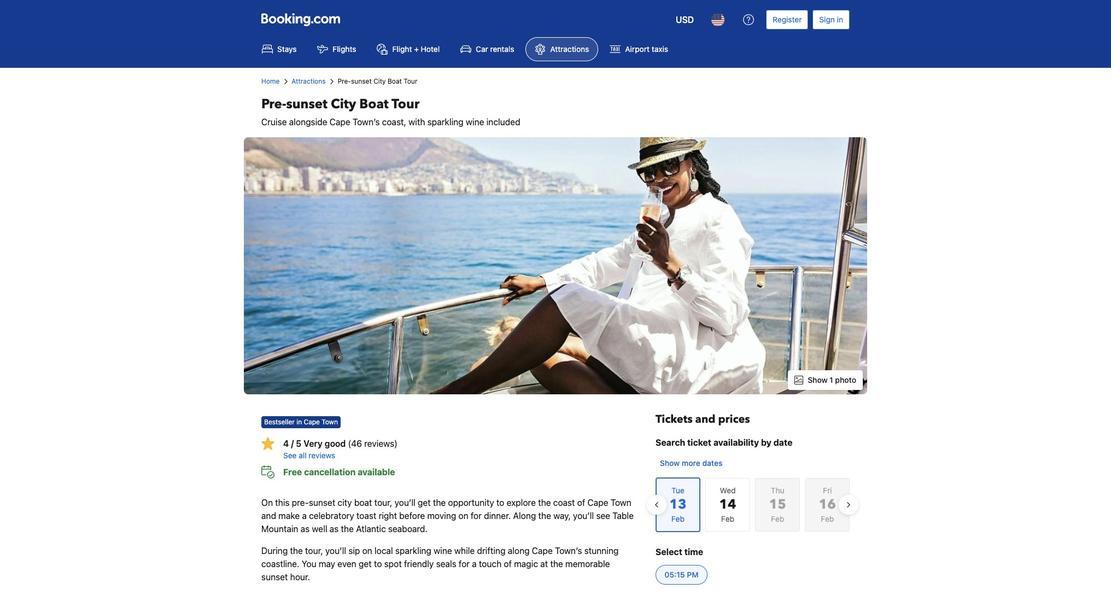 Task type: vqa. For each thing, say whether or not it's contained in the screenshot.
Celebratory
yes



Task type: locate. For each thing, give the bounding box(es) containing it.
0 vertical spatial attractions link
[[526, 37, 599, 61]]

attractions link
[[526, 37, 599, 61], [292, 77, 326, 86]]

0 horizontal spatial town's
[[353, 117, 380, 127]]

for
[[471, 511, 482, 521], [459, 559, 470, 569]]

1 as from the left
[[301, 524, 310, 534]]

0 vertical spatial sparkling
[[428, 117, 464, 127]]

a left touch at the bottom left of the page
[[472, 559, 477, 569]]

cape inside "on this pre-sunset city boat tour, you'll get the opportunity to explore the coast of cape town and make a celebratory toast right before moving on for dinner. along the way, you'll see table mountain as well as the atlantic seaboard."
[[588, 498, 609, 508]]

you'll up the may
[[326, 546, 346, 556]]

1 vertical spatial tour,
[[305, 546, 323, 556]]

pre- up cruise
[[262, 95, 286, 113]]

wine left included
[[466, 117, 485, 127]]

you'll up before
[[395, 498, 416, 508]]

0 horizontal spatial show
[[660, 459, 680, 468]]

feb inside wed 14 feb
[[722, 514, 735, 524]]

wine inside the pre-sunset city boat tour cruise alongside cape town's coast, with sparkling wine included
[[466, 117, 485, 127]]

flights link
[[308, 37, 366, 61]]

1 vertical spatial city
[[331, 95, 356, 113]]

1 vertical spatial to
[[374, 559, 382, 569]]

tour, up right
[[375, 498, 393, 508]]

show more dates
[[660, 459, 723, 468]]

home link
[[262, 77, 280, 86]]

1 vertical spatial attractions
[[292, 77, 326, 85]]

0 vertical spatial on
[[459, 511, 469, 521]]

show down the search at bottom
[[660, 459, 680, 468]]

cape up see
[[588, 498, 609, 508]]

boat
[[354, 498, 372, 508]]

0 horizontal spatial you'll
[[326, 546, 346, 556]]

along
[[508, 546, 530, 556]]

1 vertical spatial sparkling
[[396, 546, 432, 556]]

local
[[375, 546, 393, 556]]

tour down flight + hotel 'link'
[[404, 77, 418, 85]]

get inside "on this pre-sunset city boat tour, you'll get the opportunity to explore the coast of cape town and make a celebratory toast right before moving on for dinner. along the way, you'll see table mountain as well as the atlantic seaboard."
[[418, 498, 431, 508]]

city down pre-sunset city boat tour
[[331, 95, 356, 113]]

ticket
[[688, 438, 712, 448]]

0 horizontal spatial feb
[[722, 514, 735, 524]]

tour up with
[[392, 95, 420, 113]]

in right bestseller
[[297, 418, 302, 426]]

1 vertical spatial for
[[459, 559, 470, 569]]

and up ticket
[[696, 412, 716, 427]]

good
[[325, 439, 346, 449]]

during
[[262, 546, 288, 556]]

1 horizontal spatial as
[[330, 524, 339, 534]]

1 vertical spatial boat
[[360, 95, 389, 113]]

boat up the pre-sunset city boat tour cruise alongside cape town's coast, with sparkling wine included
[[388, 77, 402, 85]]

feb for 16
[[821, 514, 835, 524]]

1 horizontal spatial and
[[696, 412, 716, 427]]

1 vertical spatial show
[[660, 459, 680, 468]]

in
[[838, 15, 844, 24], [297, 418, 302, 426]]

1 horizontal spatial town
[[611, 498, 632, 508]]

1 vertical spatial in
[[297, 418, 302, 426]]

sparkling up the friendly
[[396, 546, 432, 556]]

town's left coast,
[[353, 117, 380, 127]]

search
[[656, 438, 686, 448]]

0 horizontal spatial as
[[301, 524, 310, 534]]

1 vertical spatial get
[[359, 559, 372, 569]]

0 horizontal spatial tour,
[[305, 546, 323, 556]]

memorable
[[566, 559, 610, 569]]

tickets
[[656, 412, 693, 427]]

1 horizontal spatial a
[[472, 559, 477, 569]]

seals
[[436, 559, 457, 569]]

on
[[459, 511, 469, 521], [363, 546, 373, 556]]

cape right alongside
[[330, 117, 351, 127]]

city inside the pre-sunset city boat tour cruise alongside cape town's coast, with sparkling wine included
[[331, 95, 356, 113]]

sparkling inside during the tour, you'll sip on local sparkling wine while drifting along cape town's stunning coastline. you may even get to spot friendly seals for a touch of magic at the memorable sunset hour.
[[396, 546, 432, 556]]

to up dinner.
[[497, 498, 505, 508]]

sunset inside during the tour, you'll sip on local sparkling wine while drifting along cape town's stunning coastline. you may even get to spot friendly seals for a touch of magic at the memorable sunset hour.
[[262, 572, 288, 582]]

pre- for pre-sunset city boat tour cruise alongside cape town's coast, with sparkling wine included
[[262, 95, 286, 113]]

0 horizontal spatial get
[[359, 559, 372, 569]]

search ticket availability by date
[[656, 438, 793, 448]]

way,
[[554, 511, 571, 521]]

photo
[[836, 375, 857, 385]]

1 horizontal spatial pre-
[[338, 77, 351, 85]]

0 vertical spatial get
[[418, 498, 431, 508]]

0 vertical spatial show
[[808, 375, 828, 385]]

city
[[338, 498, 352, 508]]

dinner.
[[484, 511, 511, 521]]

0 horizontal spatial and
[[262, 511, 276, 521]]

0 vertical spatial city
[[374, 77, 386, 85]]

a down pre-
[[302, 511, 307, 521]]

0 horizontal spatial in
[[297, 418, 302, 426]]

1 vertical spatial pre-
[[262, 95, 286, 113]]

more
[[682, 459, 701, 468]]

feb down 16
[[821, 514, 835, 524]]

the up moving
[[433, 498, 446, 508]]

0 vertical spatial for
[[471, 511, 482, 521]]

town up good
[[322, 418, 338, 426]]

as down the celebratory
[[330, 524, 339, 534]]

1 vertical spatial wine
[[434, 546, 452, 556]]

city
[[374, 77, 386, 85], [331, 95, 356, 113]]

boat inside the pre-sunset city boat tour cruise alongside cape town's coast, with sparkling wine included
[[360, 95, 389, 113]]

moving
[[428, 511, 457, 521]]

spot
[[384, 559, 402, 569]]

select
[[656, 547, 683, 557]]

flights
[[333, 44, 356, 54]]

a
[[302, 511, 307, 521], [472, 559, 477, 569]]

table
[[613, 511, 634, 521]]

home
[[262, 77, 280, 85]]

0 horizontal spatial wine
[[434, 546, 452, 556]]

the left way,
[[539, 511, 552, 521]]

city up the pre-sunset city boat tour cruise alongside cape town's coast, with sparkling wine included
[[374, 77, 386, 85]]

0 vertical spatial boat
[[388, 77, 402, 85]]

sunset down flights
[[351, 77, 372, 85]]

sunset inside the pre-sunset city boat tour cruise alongside cape town's coast, with sparkling wine included
[[286, 95, 328, 113]]

3 feb from the left
[[821, 514, 835, 524]]

town's
[[353, 117, 380, 127], [555, 546, 582, 556]]

get up before
[[418, 498, 431, 508]]

1 vertical spatial town
[[611, 498, 632, 508]]

even
[[338, 559, 357, 569]]

cape up at
[[532, 546, 553, 556]]

0 vertical spatial town
[[322, 418, 338, 426]]

5
[[296, 439, 302, 449]]

on right sip on the bottom of the page
[[363, 546, 373, 556]]

to
[[497, 498, 505, 508], [374, 559, 382, 569]]

feb inside thu 15 feb
[[772, 514, 785, 524]]

tour inside the pre-sunset city boat tour cruise alongside cape town's coast, with sparkling wine included
[[392, 95, 420, 113]]

stays
[[277, 44, 297, 54]]

show left 1
[[808, 375, 828, 385]]

usd button
[[670, 7, 701, 33]]

1 vertical spatial attractions link
[[292, 77, 326, 86]]

1 horizontal spatial you'll
[[395, 498, 416, 508]]

0 vertical spatial to
[[497, 498, 505, 508]]

show for show 1 photo
[[808, 375, 828, 385]]

(46
[[348, 439, 362, 449]]

sunset down coastline. at the left of the page
[[262, 572, 288, 582]]

pre-
[[338, 77, 351, 85], [262, 95, 286, 113]]

1 horizontal spatial wine
[[466, 117, 485, 127]]

0 horizontal spatial of
[[504, 559, 512, 569]]

14
[[720, 496, 737, 514]]

feb inside fri 16 feb
[[821, 514, 835, 524]]

0 horizontal spatial pre-
[[262, 95, 286, 113]]

2 horizontal spatial feb
[[821, 514, 835, 524]]

of down along
[[504, 559, 512, 569]]

thu 15 feb
[[770, 486, 787, 524]]

cape inside during the tour, you'll sip on local sparkling wine while drifting along cape town's stunning coastline. you may even get to spot friendly seals for a touch of magic at the memorable sunset hour.
[[532, 546, 553, 556]]

town's up the memorable
[[555, 546, 582, 556]]

of inside during the tour, you'll sip on local sparkling wine while drifting along cape town's stunning coastline. you may even get to spot friendly seals for a touch of magic at the memorable sunset hour.
[[504, 559, 512, 569]]

mountain
[[262, 524, 299, 534]]

on down opportunity
[[459, 511, 469, 521]]

see all reviews button
[[283, 450, 639, 461]]

2 as from the left
[[330, 524, 339, 534]]

0 horizontal spatial to
[[374, 559, 382, 569]]

and down on
[[262, 511, 276, 521]]

0 vertical spatial wine
[[466, 117, 485, 127]]

2 feb from the left
[[772, 514, 785, 524]]

tour,
[[375, 498, 393, 508], [305, 546, 323, 556]]

get down sip on the bottom of the page
[[359, 559, 372, 569]]

pre- inside the pre-sunset city boat tour cruise alongside cape town's coast, with sparkling wine included
[[262, 95, 286, 113]]

dates
[[703, 459, 723, 468]]

show
[[808, 375, 828, 385], [660, 459, 680, 468]]

0 vertical spatial in
[[838, 15, 844, 24]]

sparkling right with
[[428, 117, 464, 127]]

region
[[647, 473, 859, 537]]

0 horizontal spatial attractions link
[[292, 77, 326, 86]]

boat down pre-sunset city boat tour
[[360, 95, 389, 113]]

all
[[299, 451, 307, 460]]

to down local on the bottom left
[[374, 559, 382, 569]]

the up you on the left of page
[[290, 546, 303, 556]]

1 feb from the left
[[722, 514, 735, 524]]

1 horizontal spatial feb
[[772, 514, 785, 524]]

boat for pre-sunset city boat tour cruise alongside cape town's coast, with sparkling wine included
[[360, 95, 389, 113]]

4 / 5 very good (46 reviews) see all reviews
[[283, 439, 398, 460]]

and
[[696, 412, 716, 427], [262, 511, 276, 521]]

for down while
[[459, 559, 470, 569]]

15
[[770, 496, 787, 514]]

0 horizontal spatial for
[[459, 559, 470, 569]]

to inside "on this pre-sunset city boat tour, you'll get the opportunity to explore the coast of cape town and make a celebratory toast right before moving on for dinner. along the way, you'll see table mountain as well as the atlantic seaboard."
[[497, 498, 505, 508]]

0 vertical spatial town's
[[353, 117, 380, 127]]

1 horizontal spatial city
[[374, 77, 386, 85]]

1 vertical spatial town's
[[555, 546, 582, 556]]

1 vertical spatial a
[[472, 559, 477, 569]]

1 horizontal spatial attractions
[[551, 44, 590, 54]]

1 vertical spatial tour
[[392, 95, 420, 113]]

show more dates button
[[656, 454, 727, 473]]

pre- down flights
[[338, 77, 351, 85]]

1 horizontal spatial town's
[[555, 546, 582, 556]]

you'll left see
[[573, 511, 594, 521]]

1 horizontal spatial for
[[471, 511, 482, 521]]

0 vertical spatial a
[[302, 511, 307, 521]]

1 horizontal spatial in
[[838, 15, 844, 24]]

of right coast
[[578, 498, 586, 508]]

sign in
[[820, 15, 844, 24]]

tour, up you on the left of page
[[305, 546, 323, 556]]

well
[[312, 524, 328, 534]]

sunset
[[351, 77, 372, 85], [286, 95, 328, 113], [309, 498, 336, 508], [262, 572, 288, 582]]

1 horizontal spatial tour,
[[375, 498, 393, 508]]

in right sign
[[838, 15, 844, 24]]

town
[[322, 418, 338, 426], [611, 498, 632, 508]]

0 horizontal spatial attractions
[[292, 77, 326, 85]]

tour, inside "on this pre-sunset city boat tour, you'll get the opportunity to explore the coast of cape town and make a celebratory toast right before moving on for dinner. along the way, you'll see table mountain as well as the atlantic seaboard."
[[375, 498, 393, 508]]

as left well on the bottom of page
[[301, 524, 310, 534]]

1 horizontal spatial to
[[497, 498, 505, 508]]

for inside "on this pre-sunset city boat tour, you'll get the opportunity to explore the coast of cape town and make a celebratory toast right before moving on for dinner. along the way, you'll see table mountain as well as the atlantic seaboard."
[[471, 511, 482, 521]]

during the tour, you'll sip on local sparkling wine while drifting along cape town's stunning coastline. you may even get to spot friendly seals for a touch of magic at the memorable sunset hour.
[[262, 546, 619, 582]]

2 vertical spatial you'll
[[326, 546, 346, 556]]

the right at
[[551, 559, 564, 569]]

0 horizontal spatial a
[[302, 511, 307, 521]]

fri
[[824, 486, 833, 495]]

1 vertical spatial on
[[363, 546, 373, 556]]

friendly
[[404, 559, 434, 569]]

0 vertical spatial of
[[578, 498, 586, 508]]

1 vertical spatial you'll
[[573, 511, 594, 521]]

thu
[[771, 486, 785, 495]]

region containing 14
[[647, 473, 859, 537]]

town up table
[[611, 498, 632, 508]]

1 horizontal spatial of
[[578, 498, 586, 508]]

1 vertical spatial and
[[262, 511, 276, 521]]

feb for 15
[[772, 514, 785, 524]]

sunset up alongside
[[286, 95, 328, 113]]

0 vertical spatial and
[[696, 412, 716, 427]]

you'll
[[395, 498, 416, 508], [573, 511, 594, 521], [326, 546, 346, 556]]

free
[[283, 467, 302, 477]]

1 vertical spatial of
[[504, 559, 512, 569]]

1 horizontal spatial attractions link
[[526, 37, 599, 61]]

0 vertical spatial tour
[[404, 77, 418, 85]]

1 horizontal spatial get
[[418, 498, 431, 508]]

wine up seals
[[434, 546, 452, 556]]

0 vertical spatial tour,
[[375, 498, 393, 508]]

0 horizontal spatial city
[[331, 95, 356, 113]]

1 horizontal spatial show
[[808, 375, 828, 385]]

on inside during the tour, you'll sip on local sparkling wine while drifting along cape town's stunning coastline. you may even get to spot friendly seals for a touch of magic at the memorable sunset hour.
[[363, 546, 373, 556]]

taxis
[[652, 44, 669, 54]]

sunset up the celebratory
[[309, 498, 336, 508]]

feb down 14
[[722, 514, 735, 524]]

1 horizontal spatial on
[[459, 511, 469, 521]]

get inside during the tour, you'll sip on local sparkling wine while drifting along cape town's stunning coastline. you may even get to spot friendly seals for a touch of magic at the memorable sunset hour.
[[359, 559, 372, 569]]

0 horizontal spatial on
[[363, 546, 373, 556]]

for down opportunity
[[471, 511, 482, 521]]

feb down the "15" on the right bottom of page
[[772, 514, 785, 524]]

wine inside during the tour, you'll sip on local sparkling wine while drifting along cape town's stunning coastline. you may even get to spot friendly seals for a touch of magic at the memorable sunset hour.
[[434, 546, 452, 556]]

0 vertical spatial pre-
[[338, 77, 351, 85]]

sparkling
[[428, 117, 464, 127], [396, 546, 432, 556]]



Task type: describe. For each thing, give the bounding box(es) containing it.
time
[[685, 547, 704, 557]]

rentals
[[491, 44, 515, 54]]

16
[[820, 496, 837, 514]]

0 horizontal spatial town
[[322, 418, 338, 426]]

05:15 pm
[[665, 570, 699, 579]]

show 1 photo
[[808, 375, 857, 385]]

on
[[262, 498, 273, 508]]

fri 16 feb
[[820, 486, 837, 524]]

tour for pre-sunset city boat tour cruise alongside cape town's coast, with sparkling wine included
[[392, 95, 420, 113]]

+
[[414, 44, 419, 54]]

celebratory
[[309, 511, 354, 521]]

explore
[[507, 498, 536, 508]]

wed
[[720, 486, 736, 495]]

sparkling inside the pre-sunset city boat tour cruise alongside cape town's coast, with sparkling wine included
[[428, 117, 464, 127]]

while
[[455, 546, 475, 556]]

town's inside during the tour, you'll sip on local sparkling wine while drifting along cape town's stunning coastline. you may even get to spot friendly seals for a touch of magic at the memorable sunset hour.
[[555, 546, 582, 556]]

very
[[304, 439, 323, 449]]

availability
[[714, 438, 760, 448]]

city for pre-sunset city boat tour
[[374, 77, 386, 85]]

sip
[[349, 546, 360, 556]]

usd
[[676, 15, 694, 25]]

flight + hotel link
[[368, 37, 449, 61]]

of inside "on this pre-sunset city boat tour, you'll get the opportunity to explore the coast of cape town and make a celebratory toast right before moving on for dinner. along the way, you'll see table mountain as well as the atlantic seaboard."
[[578, 498, 586, 508]]

2 horizontal spatial you'll
[[573, 511, 594, 521]]

a inside "on this pre-sunset city boat tour, you'll get the opportunity to explore the coast of cape town and make a celebratory toast right before moving on for dinner. along the way, you'll see table mountain as well as the atlantic seaboard."
[[302, 511, 307, 521]]

05:15
[[665, 570, 685, 579]]

tour for pre-sunset city boat tour
[[404, 77, 418, 85]]

bestseller
[[264, 418, 295, 426]]

seaboard.
[[388, 524, 428, 534]]

make
[[279, 511, 300, 521]]

0 vertical spatial you'll
[[395, 498, 416, 508]]

for inside during the tour, you'll sip on local sparkling wine while drifting along cape town's stunning coastline. you may even get to spot friendly seals for a touch of magic at the memorable sunset hour.
[[459, 559, 470, 569]]

stunning
[[585, 546, 619, 556]]

see
[[283, 451, 297, 460]]

coastline.
[[262, 559, 300, 569]]

sign
[[820, 15, 835, 24]]

airport
[[626, 44, 650, 54]]

car rentals link
[[451, 37, 524, 61]]

tour, inside during the tour, you'll sip on local sparkling wine while drifting along cape town's stunning coastline. you may even get to spot friendly seals for a touch of magic at the memorable sunset hour.
[[305, 546, 323, 556]]

tickets and prices
[[656, 412, 751, 427]]

reviews)
[[365, 439, 398, 449]]

the down the celebratory
[[341, 524, 354, 534]]

car rentals
[[476, 44, 515, 54]]

with
[[409, 117, 425, 127]]

coast,
[[382, 117, 407, 127]]

boat for pre-sunset city boat tour
[[388, 77, 402, 85]]

atlantic
[[356, 524, 386, 534]]

drifting
[[477, 546, 506, 556]]

select time
[[656, 547, 704, 557]]

and inside "on this pre-sunset city boat tour, you'll get the opportunity to explore the coast of cape town and make a celebratory toast right before moving on for dinner. along the way, you'll see table mountain as well as the atlantic seaboard."
[[262, 511, 276, 521]]

in for sign
[[838, 15, 844, 24]]

prices
[[719, 412, 751, 427]]

hour.
[[290, 572, 310, 582]]

sunset inside "on this pre-sunset city boat tour, you'll get the opportunity to explore the coast of cape town and make a celebratory toast right before moving on for dinner. along the way, you'll see table mountain as well as the atlantic seaboard."
[[309, 498, 336, 508]]

pre-
[[292, 498, 309, 508]]

right
[[379, 511, 397, 521]]

you'll inside during the tour, you'll sip on local sparkling wine while drifting along cape town's stunning coastline. you may even get to spot friendly seals for a touch of magic at the memorable sunset hour.
[[326, 546, 346, 556]]

may
[[319, 559, 335, 569]]

on inside "on this pre-sunset city boat tour, you'll get the opportunity to explore the coast of cape town and make a celebratory toast right before moving on for dinner. along the way, you'll see table mountain as well as the atlantic seaboard."
[[459, 511, 469, 521]]

pre- for pre-sunset city boat tour
[[338, 77, 351, 85]]

toast
[[357, 511, 377, 521]]

town inside "on this pre-sunset city boat tour, you'll get the opportunity to explore the coast of cape town and make a celebratory toast right before moving on for dinner. along the way, you'll see table mountain as well as the atlantic seaboard."
[[611, 498, 632, 508]]

this
[[275, 498, 290, 508]]

sign in link
[[813, 10, 850, 30]]

/
[[291, 439, 294, 449]]

show for show more dates
[[660, 459, 680, 468]]

wed 14 feb
[[720, 486, 737, 524]]

at
[[541, 559, 548, 569]]

4
[[283, 439, 289, 449]]

cape inside the pre-sunset city boat tour cruise alongside cape town's coast, with sparkling wine included
[[330, 117, 351, 127]]

1
[[830, 375, 834, 385]]

town's inside the pre-sunset city boat tour cruise alongside cape town's coast, with sparkling wine included
[[353, 117, 380, 127]]

feb for 14
[[722, 514, 735, 524]]

magic
[[514, 559, 538, 569]]

pre-sunset city boat tour cruise alongside cape town's coast, with sparkling wine included
[[262, 95, 521, 127]]

flight + hotel
[[393, 44, 440, 54]]

included
[[487, 117, 521, 127]]

airport taxis link
[[601, 37, 678, 61]]

0 vertical spatial attractions
[[551, 44, 590, 54]]

alongside
[[289, 117, 328, 127]]

register
[[773, 15, 802, 24]]

before
[[400, 511, 425, 521]]

date
[[774, 438, 793, 448]]

in for bestseller
[[297, 418, 302, 426]]

by
[[762, 438, 772, 448]]

city for pre-sunset city boat tour cruise alongside cape town's coast, with sparkling wine included
[[331, 95, 356, 113]]

on this pre-sunset city boat tour, you'll get the opportunity to explore the coast of cape town and make a celebratory toast right before moving on for dinner. along the way, you'll see table mountain as well as the atlantic seaboard.
[[262, 498, 634, 534]]

you
[[302, 559, 317, 569]]

booking.com image
[[262, 13, 340, 26]]

along
[[514, 511, 536, 521]]

pre-sunset city boat tour
[[338, 77, 418, 85]]

opportunity
[[448, 498, 494, 508]]

register link
[[767, 10, 809, 30]]

stays link
[[253, 37, 306, 61]]

cape up very
[[304, 418, 320, 426]]

the left coast
[[538, 498, 551, 508]]

free cancellation available
[[283, 467, 395, 477]]

to inside during the tour, you'll sip on local sparkling wine while drifting along cape town's stunning coastline. you may even get to spot friendly seals for a touch of magic at the memorable sunset hour.
[[374, 559, 382, 569]]

cruise
[[262, 117, 287, 127]]

coast
[[554, 498, 575, 508]]

bestseller in cape town
[[264, 418, 338, 426]]

a inside during the tour, you'll sip on local sparkling wine while drifting along cape town's stunning coastline. you may even get to spot friendly seals for a touch of magic at the memorable sunset hour.
[[472, 559, 477, 569]]



